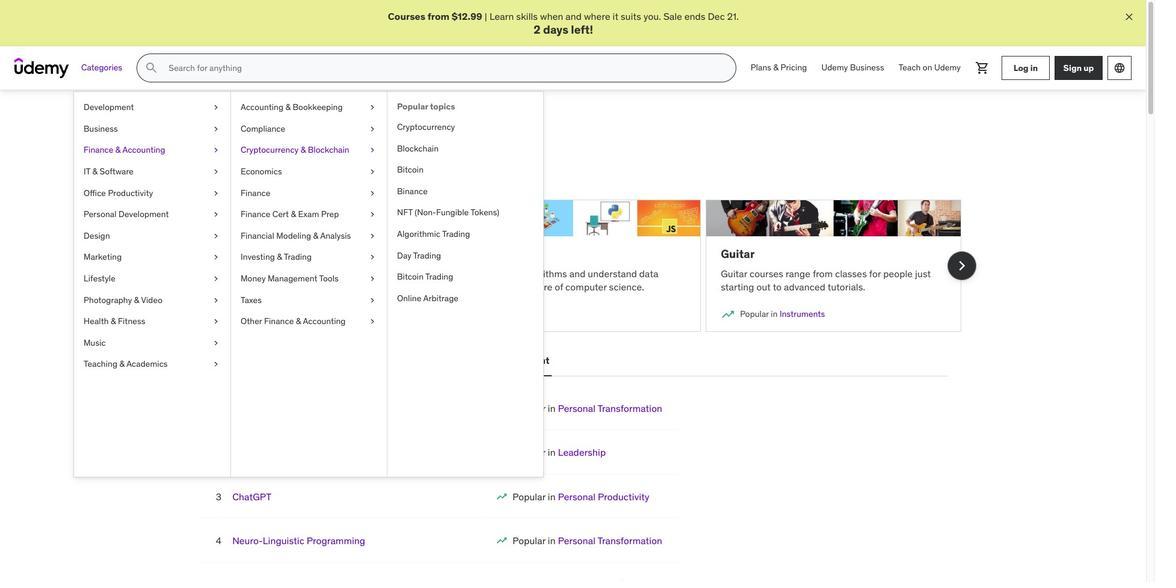 Task type: vqa. For each thing, say whether or not it's contained in the screenshot.
R (programming language) at the top left of the page
no



Task type: describe. For each thing, give the bounding box(es) containing it.
dec
[[708, 10, 725, 22]]

xsmall image for it & software
[[211, 166, 221, 178]]

log
[[1014, 62, 1029, 73]]

at
[[507, 281, 515, 293]]

personal development for personal development button at the left bottom of page
[[446, 355, 550, 367]]

& for academics
[[119, 359, 125, 370]]

your
[[377, 153, 395, 165]]

health
[[84, 316, 109, 327]]

1 vertical spatial skills
[[433, 153, 455, 165]]

taxes
[[241, 295, 262, 305]]

(non-
[[415, 207, 436, 218]]

& down taxes link at the left
[[296, 316, 301, 327]]

bitcoin for bitcoin
[[397, 164, 424, 175]]

finance cert & exam prep
[[241, 209, 339, 220]]

data
[[258, 309, 276, 320]]

xsmall image for personal development
[[211, 209, 221, 221]]

4
[[216, 535, 222, 547]]

categories
[[81, 62, 122, 73]]

personal transformation link for second cell from the bottom
[[558, 535, 663, 547]]

chatgpt link
[[232, 491, 272, 503]]

transformation for personal transformation link for second cell from the bottom
[[598, 535, 663, 547]]

& for bookkeeping
[[286, 102, 291, 113]]

personal development button
[[444, 347, 552, 376]]

blockchain link
[[388, 138, 543, 160]]

courses
[[750, 268, 784, 280]]

Search for anything text field
[[166, 58, 721, 78]]

& inside carousel element
[[278, 309, 283, 320]]

accounting inside accounting & bookkeeping link
[[241, 102, 284, 113]]

xsmall image for photography & video
[[211, 295, 221, 306]]

udemy image
[[14, 58, 69, 78]]

next image
[[952, 256, 972, 276]]

nft (non-fungible tokens) link
[[388, 202, 543, 224]]

music link
[[74, 333, 230, 354]]

machine learning
[[200, 247, 296, 261]]

exam
[[298, 209, 319, 220]]

popular for 1st cell from the top of the page personal transformation link
[[513, 403, 546, 415]]

0 vertical spatial productivity
[[108, 188, 153, 198]]

xsmall image for office productivity
[[211, 188, 221, 199]]

2 udemy from the left
[[935, 62, 961, 73]]

music
[[84, 337, 106, 348]]

cert
[[273, 209, 289, 220]]

for
[[870, 268, 881, 280]]

advanced
[[784, 281, 826, 293]]

xsmall image for financial modeling & analysis
[[368, 230, 377, 242]]

popular for instruments link
[[740, 309, 769, 320]]

money management tools
[[241, 273, 339, 284]]

modeling
[[276, 230, 311, 241]]

learn
[[200, 281, 221, 293]]

bestselling
[[201, 355, 253, 367]]

|
[[485, 10, 487, 22]]

topics inside cryptocurrency & blockchain element
[[430, 101, 455, 112]]

guitar courses range from classes for people just starting out to advanced tutorials.
[[721, 268, 931, 293]]

photography
[[84, 295, 132, 305]]

1 vertical spatial business
[[84, 123, 118, 134]]

cryptocurrency & blockchain
[[241, 145, 349, 155]]

1 vertical spatial productivity
[[598, 491, 650, 503]]

learn for learn something completely new or improve your existing skills
[[184, 153, 209, 165]]

0 vertical spatial business
[[850, 62, 885, 73]]

personal productivity link
[[558, 491, 650, 503]]

trading for bitcoin trading
[[425, 272, 453, 282]]

new
[[309, 153, 326, 165]]

4 cell from the top
[[513, 535, 663, 547]]

popular for personal transformation link for second cell from the bottom
[[513, 535, 546, 547]]

linguistic
[[263, 535, 304, 547]]

bitcoin trading link
[[388, 267, 543, 288]]

when
[[540, 10, 563, 22]]

in down popular in personal productivity
[[548, 535, 556, 547]]

personal development for personal development link
[[84, 209, 169, 220]]

out
[[757, 281, 771, 293]]

ends
[[685, 10, 706, 22]]

nft (non-fungible tokens)
[[397, 207, 500, 218]]

2
[[534, 23, 541, 37]]

binance link
[[388, 181, 543, 202]]

& for software
[[92, 166, 98, 177]]

teaching
[[84, 359, 117, 370]]

from inside use statistical probability to teach computers how to learn from data.
[[223, 281, 244, 293]]

from inside guitar courses range from classes for people just starting out to advanced tutorials.
[[813, 268, 833, 280]]

completely
[[259, 153, 306, 165]]

1 horizontal spatial blockchain
[[397, 143, 439, 154]]

day
[[397, 250, 412, 261]]

log in link
[[1002, 56, 1050, 80]]

cryptocurrency for cryptocurrency
[[397, 122, 455, 132]]

0 horizontal spatial topics
[[341, 119, 385, 137]]

to left tools
[[310, 268, 319, 280]]

popular in personal productivity
[[513, 491, 650, 503]]

office productivity
[[84, 188, 153, 198]]

compliance
[[241, 123, 285, 134]]

in left leadership link
[[548, 447, 556, 459]]

online arbitrage link
[[388, 288, 543, 310]]

range
[[786, 268, 811, 280]]

photography & video link
[[74, 290, 230, 311]]

in down taxes
[[250, 309, 256, 320]]

in right log
[[1031, 62, 1038, 73]]

investing & trading
[[241, 252, 312, 263]]

xsmall image for accounting & bookkeeping
[[368, 102, 377, 114]]

finance for finance cert & exam prep
[[241, 209, 270, 220]]

pricing
[[781, 62, 807, 73]]

teaching & academics
[[84, 359, 168, 370]]

& for trading
[[277, 252, 282, 263]]

learn to build algorithms and understand data structures at the core of computer science.
[[460, 268, 659, 293]]

& right "cert" in the top left of the page
[[291, 209, 296, 220]]

xsmall image for other finance & accounting
[[368, 316, 377, 328]]

and inside learn to build algorithms and understand data structures at the core of computer science.
[[570, 268, 586, 280]]

online
[[397, 293, 421, 304]]

2 popular in personal transformation from the top
[[513, 535, 663, 547]]

management
[[268, 273, 317, 284]]

teach on udemy link
[[892, 54, 968, 83]]

days
[[543, 23, 569, 37]]

investing
[[241, 252, 275, 263]]

it
[[613, 10, 619, 22]]

popular in image for popular in personal transformation
[[496, 535, 508, 547]]

instruments link
[[780, 309, 825, 320]]

computers
[[347, 268, 394, 280]]

something
[[211, 153, 257, 165]]

personal for 3rd cell from the bottom
[[558, 491, 596, 503]]

popular in image for popular in data & analytics
[[200, 308, 214, 322]]

use
[[200, 268, 216, 280]]

guitar for guitar courses range from classes for people just starting out to advanced tutorials.
[[721, 268, 748, 280]]

compliance link
[[231, 118, 387, 140]]

$12.99
[[452, 10, 482, 22]]

& for accounting
[[115, 145, 121, 155]]

tokens)
[[471, 207, 500, 218]]

learning
[[248, 247, 296, 261]]

investing & trading link
[[231, 247, 387, 268]]

accounting & bookkeeping link
[[231, 97, 387, 118]]

just
[[915, 268, 931, 280]]

data
[[639, 268, 659, 280]]

choose a language image
[[1114, 62, 1126, 74]]

other finance & accounting
[[241, 316, 346, 327]]

programming
[[307, 535, 365, 547]]

economics
[[241, 166, 282, 177]]

development for personal development button at the left bottom of page
[[488, 355, 550, 367]]

plans & pricing
[[751, 62, 807, 73]]

instruments
[[780, 309, 825, 320]]

xsmall image for finance
[[368, 188, 377, 199]]

popular for leadership link
[[513, 447, 546, 459]]

3
[[216, 491, 222, 503]]

personal inside button
[[446, 355, 486, 367]]

xsmall image for design
[[211, 230, 221, 242]]

lifestyle
[[84, 273, 116, 284]]

popular in image
[[721, 308, 736, 322]]

in down popular in leadership at the bottom
[[548, 491, 556, 503]]

sale
[[664, 10, 682, 22]]



Task type: locate. For each thing, give the bounding box(es) containing it.
0 horizontal spatial personal development
[[84, 209, 169, 220]]

1 vertical spatial learn
[[184, 153, 209, 165]]

xsmall image inside finance link
[[368, 188, 377, 199]]

trading inside bitcoin trading "link"
[[425, 272, 453, 282]]

1 horizontal spatial udemy
[[935, 62, 961, 73]]

starting
[[721, 281, 754, 293]]

2 horizontal spatial accounting
[[303, 316, 346, 327]]

xsmall image inside cryptocurrency & blockchain 'link'
[[368, 145, 377, 156]]

statistical
[[219, 268, 260, 280]]

& right data
[[278, 309, 283, 320]]

trading up bitcoin trading on the top of page
[[413, 250, 441, 261]]

5 cell from the top
[[513, 579, 663, 583]]

video
[[141, 295, 162, 305]]

popular inside cryptocurrency & blockchain element
[[397, 101, 428, 112]]

cryptocurrency inside cryptocurrency & blockchain 'link'
[[241, 145, 299, 155]]

to inside learn to build algorithms and understand data structures at the core of computer science.
[[487, 268, 496, 280]]

blockchain inside 'link'
[[308, 145, 349, 155]]

bitcoin for bitcoin trading
[[397, 272, 424, 282]]

algorithmic trading
[[397, 229, 470, 239]]

learn
[[490, 10, 514, 22], [184, 153, 209, 165], [460, 268, 485, 280]]

0 horizontal spatial cryptocurrency
[[241, 145, 299, 155]]

accounting down business link
[[122, 145, 165, 155]]

xsmall image inside marketing link
[[211, 252, 221, 264]]

1 horizontal spatial skills
[[516, 10, 538, 22]]

& left new
[[301, 145, 306, 155]]

bitcoin inside bitcoin link
[[397, 164, 424, 175]]

trading inside investing & trading "link"
[[284, 252, 312, 263]]

& for video
[[134, 295, 139, 305]]

xsmall image inside 'financial modeling & analysis' link
[[368, 230, 377, 242]]

2 vertical spatial learn
[[460, 268, 485, 280]]

& right teaching
[[119, 359, 125, 370]]

to inside guitar courses range from classes for people just starting out to advanced tutorials.
[[773, 281, 782, 293]]

xsmall image inside development link
[[211, 102, 221, 114]]

cryptocurrency for cryptocurrency & blockchain
[[241, 145, 299, 155]]

bitcoin trading
[[397, 272, 453, 282]]

blockchain down compliance link
[[308, 145, 349, 155]]

& up the probability
[[277, 252, 282, 263]]

0 vertical spatial from
[[428, 10, 450, 22]]

cryptocurrency inside cryptocurrency link
[[397, 122, 455, 132]]

finance cert & exam prep link
[[231, 204, 387, 226]]

it
[[84, 166, 90, 177]]

0 vertical spatial popular in personal transformation
[[513, 403, 663, 415]]

& up software
[[115, 145, 121, 155]]

1 guitar from the top
[[721, 247, 755, 261]]

computer
[[566, 281, 607, 293]]

financial modeling & analysis
[[241, 230, 351, 241]]

0 horizontal spatial accounting
[[122, 145, 165, 155]]

xsmall image inside investing & trading "link"
[[368, 252, 377, 264]]

bookkeeping
[[293, 102, 343, 113]]

2 vertical spatial development
[[488, 355, 550, 367]]

0 vertical spatial development
[[84, 102, 134, 113]]

1 vertical spatial guitar
[[721, 268, 748, 280]]

day trading
[[397, 250, 441, 261]]

1 vertical spatial popular in image
[[496, 491, 508, 503]]

bitcoin link
[[388, 160, 543, 181]]

1 vertical spatial popular in personal transformation
[[513, 535, 663, 547]]

personal for second cell from the bottom
[[558, 535, 596, 547]]

trending
[[276, 119, 338, 137]]

business up the finance & accounting
[[84, 123, 118, 134]]

from up advanced
[[813, 268, 833, 280]]

popular for personal productivity link
[[513, 491, 546, 503]]

0 vertical spatial transformation
[[598, 403, 663, 415]]

1 horizontal spatial productivity
[[598, 491, 650, 503]]

xsmall image inside economics link
[[368, 166, 377, 178]]

xsmall image for investing & trading
[[368, 252, 377, 264]]

2 horizontal spatial learn
[[490, 10, 514, 22]]

xsmall image for cryptocurrency & blockchain
[[368, 145, 377, 156]]

xsmall image inside business link
[[211, 123, 221, 135]]

development for personal development link
[[119, 209, 169, 220]]

& inside 'link'
[[301, 145, 306, 155]]

trading up arbitrage
[[425, 272, 453, 282]]

xsmall image inside accounting & bookkeeping link
[[368, 102, 377, 114]]

& up popular and trending topics
[[286, 102, 291, 113]]

trading for day trading
[[413, 250, 441, 261]]

trading down 'fungible'
[[442, 229, 470, 239]]

personal development inside button
[[446, 355, 550, 367]]

learn left something
[[184, 153, 209, 165]]

udemy business
[[822, 62, 885, 73]]

popular in image inside carousel element
[[200, 308, 214, 322]]

accounting & bookkeeping
[[241, 102, 343, 113]]

xsmall image for development
[[211, 102, 221, 114]]

academics
[[126, 359, 168, 370]]

cryptocurrency down compliance
[[241, 145, 299, 155]]

personal
[[84, 209, 117, 220], [446, 355, 486, 367], [558, 403, 596, 415], [558, 491, 596, 503], [558, 535, 596, 547]]

xsmall image inside design link
[[211, 230, 221, 242]]

xsmall image inside teaching & academics "link"
[[211, 359, 221, 371]]

neuro-
[[232, 535, 263, 547]]

skills inside courses from $12.99 | learn skills when and where it suits you. sale ends dec 21. 2 days left!
[[516, 10, 538, 22]]

& right health
[[111, 316, 116, 327]]

1 vertical spatial from
[[813, 268, 833, 280]]

& right plans
[[774, 62, 779, 73]]

xsmall image for health & fitness
[[211, 316, 221, 328]]

skills up 2
[[516, 10, 538, 22]]

analysis
[[320, 230, 351, 241]]

teaching & academics link
[[74, 354, 230, 375]]

taxes link
[[231, 290, 387, 311]]

2 vertical spatial popular in image
[[496, 535, 508, 547]]

xsmall image inside health & fitness link
[[211, 316, 221, 328]]

1 popular in personal transformation from the top
[[513, 403, 663, 415]]

popular in image
[[200, 308, 214, 322], [496, 491, 508, 503], [496, 535, 508, 547]]

xsmall image inside personal development link
[[211, 209, 221, 221]]

transformation for 1st cell from the top of the page personal transformation link
[[598, 403, 663, 415]]

& for pricing
[[774, 62, 779, 73]]

1 vertical spatial cryptocurrency
[[241, 145, 299, 155]]

& left analysis
[[313, 230, 318, 241]]

xsmall image
[[211, 102, 221, 114], [211, 123, 221, 135], [211, 145, 221, 156], [368, 209, 377, 221], [211, 230, 221, 242], [368, 252, 377, 264], [211, 273, 221, 285], [211, 295, 221, 306], [368, 316, 377, 328], [211, 337, 221, 349], [211, 359, 221, 371]]

0 horizontal spatial udemy
[[822, 62, 848, 73]]

design
[[84, 230, 110, 241]]

popular for data & analytics link
[[219, 309, 248, 320]]

trading up the probability
[[284, 252, 312, 263]]

bitcoin inside bitcoin trading "link"
[[397, 272, 424, 282]]

blockchain
[[397, 143, 439, 154], [308, 145, 349, 155]]

nft
[[397, 207, 413, 218]]

xsmall image inside it & software link
[[211, 166, 221, 178]]

accounting inside the 'other finance & accounting' link
[[303, 316, 346, 327]]

xsmall image inside finance cert & exam prep link
[[368, 209, 377, 221]]

finance for finance
[[241, 188, 270, 198]]

0 horizontal spatial skills
[[433, 153, 455, 165]]

day trading link
[[388, 245, 543, 267]]

udemy right the 'on'
[[935, 62, 961, 73]]

office
[[84, 188, 106, 198]]

& for fitness
[[111, 316, 116, 327]]

xsmall image for music
[[211, 337, 221, 349]]

and
[[566, 10, 582, 22], [246, 119, 273, 137], [570, 268, 586, 280]]

learn something completely new or improve your existing skills
[[184, 153, 455, 165]]

xsmall image for lifestyle
[[211, 273, 221, 285]]

software
[[100, 166, 134, 177]]

0 vertical spatial personal transformation link
[[558, 403, 663, 415]]

1 cell from the top
[[513, 403, 663, 415]]

economics link
[[231, 161, 387, 183]]

2 bitcoin from the top
[[397, 272, 424, 282]]

udemy
[[822, 62, 848, 73], [935, 62, 961, 73]]

1 vertical spatial accounting
[[122, 145, 165, 155]]

xsmall image for finance & accounting
[[211, 145, 221, 156]]

accounting down taxes link at the left
[[303, 316, 346, 327]]

personal development
[[84, 209, 169, 220], [446, 355, 550, 367]]

popular in instruments
[[740, 309, 825, 320]]

financial
[[241, 230, 274, 241]]

xsmall image inside "photography & video" link
[[211, 295, 221, 306]]

0 horizontal spatial from
[[223, 281, 244, 293]]

0 vertical spatial skills
[[516, 10, 538, 22]]

xsmall image inside money management tools link
[[368, 273, 377, 285]]

0 vertical spatial bitcoin
[[397, 164, 424, 175]]

0 vertical spatial learn
[[490, 10, 514, 22]]

0 vertical spatial cryptocurrency
[[397, 122, 455, 132]]

0 vertical spatial topics
[[430, 101, 455, 112]]

finance & accounting
[[84, 145, 165, 155]]

xsmall image for finance cert & exam prep
[[368, 209, 377, 221]]

bestselling button
[[199, 347, 255, 376]]

topics up cryptocurrency link
[[430, 101, 455, 112]]

1 udemy from the left
[[822, 62, 848, 73]]

structures
[[460, 281, 504, 293]]

personal transformation link up leadership link
[[558, 403, 663, 415]]

it & software link
[[74, 161, 230, 183]]

2 vertical spatial from
[[223, 281, 244, 293]]

0 vertical spatial popular in image
[[200, 308, 214, 322]]

2 vertical spatial accounting
[[303, 316, 346, 327]]

and up left!
[[566, 10, 582, 22]]

0 horizontal spatial business
[[84, 123, 118, 134]]

health & fitness link
[[74, 311, 230, 333]]

2 transformation from the top
[[598, 535, 663, 547]]

1 vertical spatial and
[[246, 119, 273, 137]]

cryptocurrency & blockchain element
[[387, 92, 543, 477]]

cryptocurrency down popular topics
[[397, 122, 455, 132]]

in
[[1031, 62, 1038, 73], [250, 309, 256, 320], [771, 309, 778, 320], [548, 403, 556, 415], [548, 447, 556, 459], [548, 491, 556, 503], [548, 535, 556, 547]]

development inside button
[[488, 355, 550, 367]]

1 transformation from the top
[[598, 403, 663, 415]]

plans & pricing link
[[744, 54, 815, 83]]

1 vertical spatial personal transformation link
[[558, 535, 663, 547]]

business
[[850, 62, 885, 73], [84, 123, 118, 134]]

tutorials.
[[828, 281, 866, 293]]

guitar for guitar
[[721, 247, 755, 261]]

2 guitar from the top
[[721, 268, 748, 280]]

1 vertical spatial bitcoin
[[397, 272, 424, 282]]

xsmall image for compliance
[[368, 123, 377, 135]]

xsmall image inside compliance link
[[368, 123, 377, 135]]

learn right the |
[[490, 10, 514, 22]]

1 vertical spatial transformation
[[598, 535, 663, 547]]

from left $12.99
[[428, 10, 450, 22]]

lifestyle link
[[74, 268, 230, 290]]

from down statistical
[[223, 281, 244, 293]]

2 horizontal spatial from
[[813, 268, 833, 280]]

and up "computer"
[[570, 268, 586, 280]]

people
[[884, 268, 913, 280]]

teach on udemy
[[899, 62, 961, 73]]

design link
[[74, 226, 230, 247]]

popular in personal transformation up leadership link
[[513, 403, 663, 415]]

machine
[[200, 247, 246, 261]]

to up structures
[[487, 268, 496, 280]]

popular in personal transformation down popular in personal productivity
[[513, 535, 663, 547]]

up
[[1084, 62, 1094, 73]]

blockchain right your
[[397, 143, 439, 154]]

it & software
[[84, 166, 134, 177]]

2 personal transformation link from the top
[[558, 535, 663, 547]]

finance link
[[231, 183, 387, 204]]

cryptocurrency & blockchain link
[[231, 140, 387, 161]]

1 horizontal spatial accounting
[[241, 102, 284, 113]]

0 horizontal spatial productivity
[[108, 188, 153, 198]]

popular in image for popular in personal productivity
[[496, 491, 508, 503]]

xsmall image for marketing
[[211, 252, 221, 264]]

courses from $12.99 | learn skills when and where it suits you. sale ends dec 21. 2 days left!
[[388, 10, 739, 37]]

in left instruments link
[[771, 309, 778, 320]]

you.
[[644, 10, 661, 22]]

& inside "link"
[[774, 62, 779, 73]]

business left teach
[[850, 62, 885, 73]]

xsmall image for taxes
[[368, 295, 377, 306]]

0 vertical spatial personal development
[[84, 209, 169, 220]]

teach
[[899, 62, 921, 73]]

trading inside algorithmic trading link
[[442, 229, 470, 239]]

carousel element
[[184, 185, 976, 347]]

1 bitcoin from the top
[[397, 164, 424, 175]]

xsmall image inside the 'other finance & accounting' link
[[368, 316, 377, 328]]

1 horizontal spatial learn
[[460, 268, 485, 280]]

trading for algorithmic trading
[[442, 229, 470, 239]]

personal for 1st cell from the top of the page
[[558, 403, 596, 415]]

and inside courses from $12.99 | learn skills when and where it suits you. sale ends dec 21. 2 days left!
[[566, 10, 582, 22]]

fungible
[[436, 207, 469, 218]]

arbitrage
[[423, 293, 459, 304]]

accounting inside finance & accounting link
[[122, 145, 165, 155]]

xsmall image for money management tools
[[368, 273, 377, 285]]

cell
[[513, 403, 663, 415], [513, 447, 606, 459], [513, 491, 650, 503], [513, 535, 663, 547], [513, 579, 663, 583]]

xsmall image for business
[[211, 123, 221, 135]]

to right out
[[773, 281, 782, 293]]

cryptocurrency
[[397, 122, 455, 132], [241, 145, 299, 155]]

analytics
[[285, 309, 319, 320]]

tools
[[319, 273, 339, 284]]

personal transformation link for 1st cell from the top of the page
[[558, 403, 663, 415]]

of
[[555, 281, 563, 293]]

xsmall image inside taxes link
[[368, 295, 377, 306]]

accounting up compliance
[[241, 102, 284, 113]]

xsmall image for teaching & academics
[[211, 359, 221, 371]]

1 horizontal spatial from
[[428, 10, 450, 22]]

skills right the existing in the top left of the page
[[433, 153, 455, 165]]

xsmall image
[[368, 102, 377, 114], [368, 123, 377, 135], [368, 145, 377, 156], [211, 166, 221, 178], [368, 166, 377, 178], [211, 188, 221, 199], [368, 188, 377, 199], [211, 209, 221, 221], [368, 230, 377, 242], [211, 252, 221, 264], [368, 273, 377, 285], [368, 295, 377, 306], [211, 316, 221, 328]]

1 personal transformation link from the top
[[558, 403, 663, 415]]

finance & accounting link
[[74, 140, 230, 161]]

0 vertical spatial accounting
[[241, 102, 284, 113]]

xsmall image inside office productivity link
[[211, 188, 221, 199]]

& right it
[[92, 166, 98, 177]]

log in
[[1014, 62, 1038, 73]]

left!
[[571, 23, 593, 37]]

& left video
[[134, 295, 139, 305]]

0 horizontal spatial blockchain
[[308, 145, 349, 155]]

bitcoin up binance
[[397, 164, 424, 175]]

3 cell from the top
[[513, 491, 650, 503]]

1 horizontal spatial topics
[[430, 101, 455, 112]]

trading inside day trading link
[[413, 250, 441, 261]]

and down accounting & bookkeeping
[[246, 119, 273, 137]]

learn for learn to build algorithms and understand data structures at the core of computer science.
[[460, 268, 485, 280]]

shopping cart with 0 items image
[[976, 61, 990, 75]]

1 vertical spatial personal development
[[446, 355, 550, 367]]

topics up the improve
[[341, 119, 385, 137]]

1 horizontal spatial personal development
[[446, 355, 550, 367]]

udemy right the pricing
[[822, 62, 848, 73]]

guitar inside guitar courses range from classes for people just starting out to advanced tutorials.
[[721, 268, 748, 280]]

learn inside courses from $12.99 | learn skills when and where it suits you. sale ends dec 21. 2 days left!
[[490, 10, 514, 22]]

personal development link
[[74, 204, 230, 226]]

from inside courses from $12.99 | learn skills when and where it suits you. sale ends dec 21. 2 days left!
[[428, 10, 450, 22]]

xsmall image inside music link
[[211, 337, 221, 349]]

office productivity link
[[74, 183, 230, 204]]

bitcoin up online
[[397, 272, 424, 282]]

2 cell from the top
[[513, 447, 606, 459]]

data & analytics link
[[258, 309, 319, 320]]

science.
[[609, 281, 644, 293]]

learn inside learn to build algorithms and understand data structures at the core of computer science.
[[460, 268, 485, 280]]

& for blockchain
[[301, 145, 306, 155]]

2 vertical spatial and
[[570, 268, 586, 280]]

popular
[[397, 101, 428, 112], [184, 119, 243, 137], [219, 309, 248, 320], [740, 309, 769, 320], [513, 403, 546, 415], [513, 447, 546, 459], [513, 491, 546, 503], [513, 535, 546, 547]]

popular in data & analytics
[[219, 309, 319, 320]]

1 vertical spatial development
[[119, 209, 169, 220]]

xsmall image inside finance & accounting link
[[211, 145, 221, 156]]

health & fitness
[[84, 316, 145, 327]]

binance
[[397, 186, 428, 197]]

finance for finance & accounting
[[84, 145, 113, 155]]

algorithmic trading link
[[388, 224, 543, 245]]

xsmall image inside lifestyle link
[[211, 273, 221, 285]]

development
[[84, 102, 134, 113], [119, 209, 169, 220], [488, 355, 550, 367]]

to right how
[[416, 268, 425, 280]]

0 horizontal spatial learn
[[184, 153, 209, 165]]

personal transformation link down personal productivity link
[[558, 535, 663, 547]]

categories button
[[74, 54, 130, 83]]

learn up structures
[[460, 268, 485, 280]]

xsmall image for economics
[[368, 166, 377, 178]]

1 vertical spatial topics
[[341, 119, 385, 137]]

submit search image
[[145, 61, 159, 75]]

0 vertical spatial and
[[566, 10, 582, 22]]

1 horizontal spatial business
[[850, 62, 885, 73]]

1 horizontal spatial cryptocurrency
[[397, 122, 455, 132]]

0 vertical spatial guitar
[[721, 247, 755, 261]]

in up popular in leadership at the bottom
[[548, 403, 556, 415]]

suits
[[621, 10, 641, 22]]

close image
[[1124, 11, 1136, 23]]

other finance & accounting link
[[231, 311, 387, 333]]

chatgpt
[[232, 491, 272, 503]]



